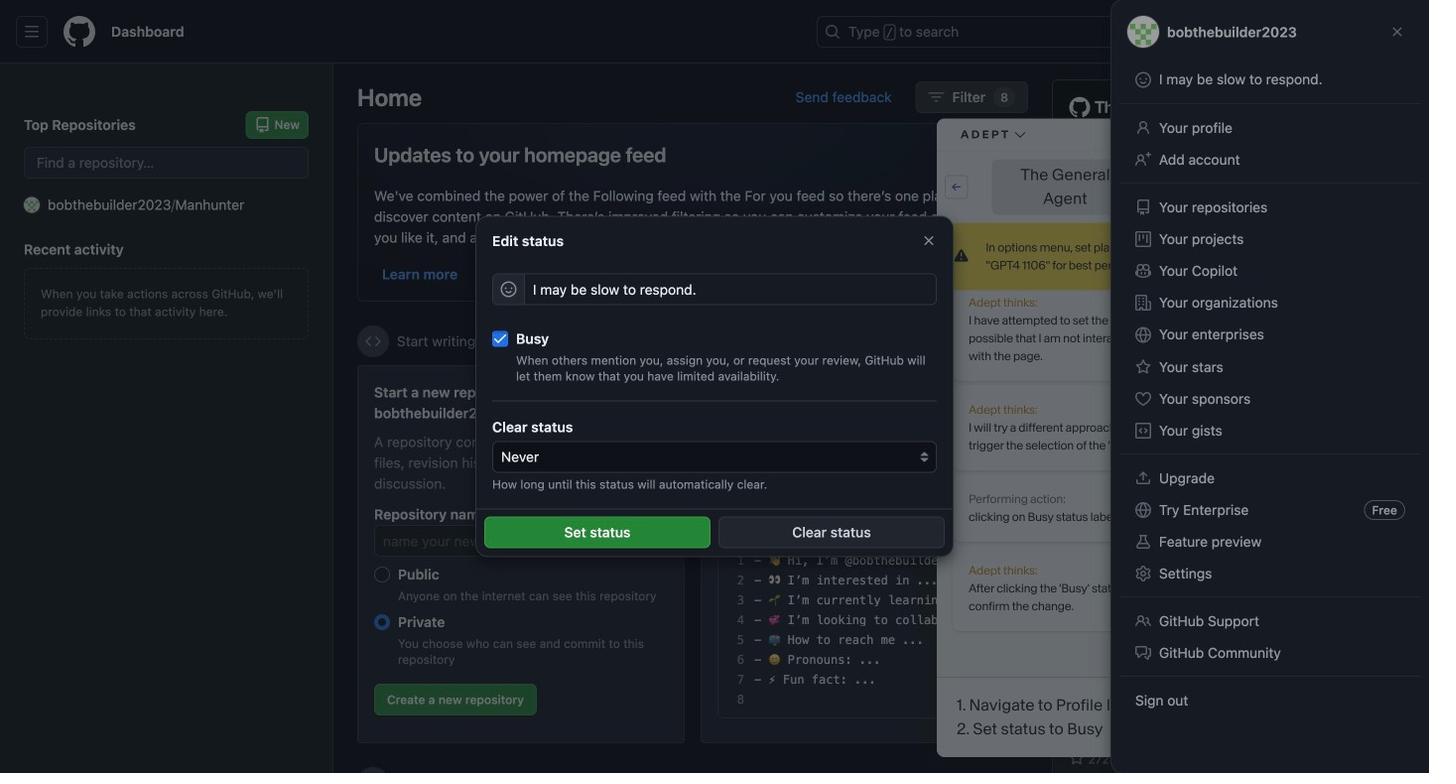 Task type: vqa. For each thing, say whether or not it's contained in the screenshot.
the top dot fill icon
yes



Task type: locate. For each thing, give the bounding box(es) containing it.
dot fill image
[[1066, 437, 1081, 453], [1066, 508, 1081, 524]]

homepage image
[[64, 16, 95, 48]]

1 vertical spatial dot fill image
[[1066, 508, 1081, 524]]

1 dot fill image from the top
[[1066, 437, 1081, 453]]

account element
[[0, 64, 334, 773]]

0 vertical spatial dot fill image
[[1066, 437, 1081, 453]]

explore element
[[1052, 79, 1406, 773]]



Task type: describe. For each thing, give the bounding box(es) containing it.
triangle down image
[[1226, 24, 1242, 40]]

issue opened image
[[1271, 24, 1286, 40]]

explore repositories navigation
[[1052, 629, 1406, 773]]

plus image
[[1202, 24, 1218, 40]]

2 dot fill image from the top
[[1066, 508, 1081, 524]]

dot fill image
[[1066, 315, 1081, 331]]

command palette image
[[1141, 24, 1156, 40]]

star image
[[1069, 751, 1085, 766]]



